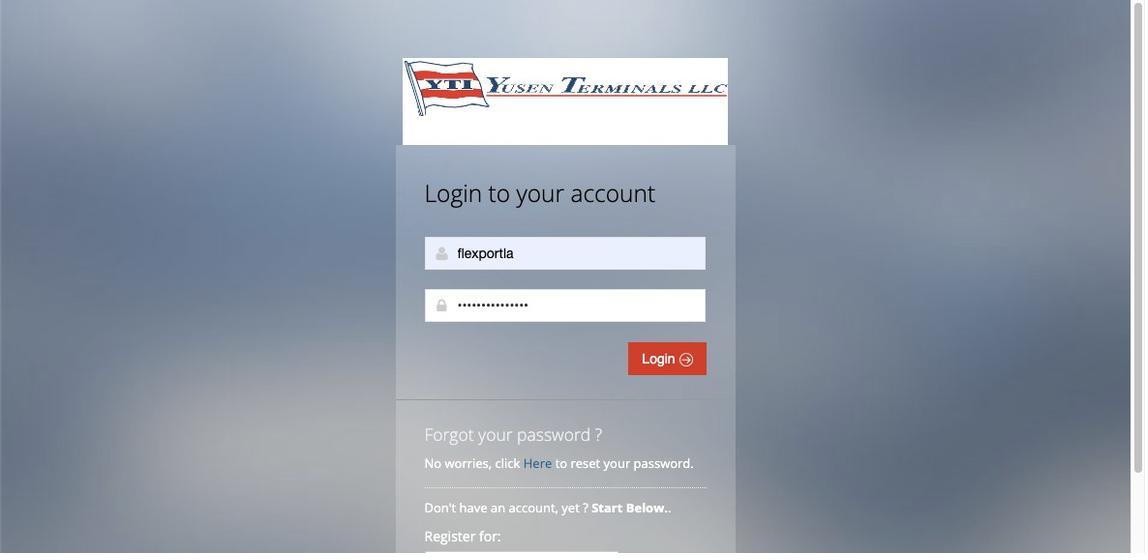 Task type: locate. For each thing, give the bounding box(es) containing it.
an
[[491, 500, 506, 517]]

0 vertical spatial login
[[425, 177, 482, 209]]

your right reset
[[604, 455, 631, 473]]

0 vertical spatial ?
[[595, 423, 602, 446]]

1 vertical spatial to
[[555, 455, 568, 473]]

here
[[524, 455, 552, 473]]

1 horizontal spatial to
[[555, 455, 568, 473]]

start
[[592, 500, 623, 517]]

1 vertical spatial login
[[642, 352, 679, 367]]

worries,
[[445, 455, 492, 473]]

yet
[[562, 500, 580, 517]]

click
[[495, 455, 520, 473]]

forgot your password ? no worries, click here to reset your password.
[[425, 423, 694, 473]]

forgot
[[425, 423, 474, 446]]

to
[[489, 177, 510, 209], [555, 455, 568, 473]]

register
[[425, 528, 476, 546]]

0 horizontal spatial to
[[489, 177, 510, 209]]

swapright image
[[679, 353, 693, 367]]

2 horizontal spatial your
[[604, 455, 631, 473]]

login
[[425, 177, 482, 209], [642, 352, 679, 367]]

reset
[[571, 455, 601, 473]]

?
[[595, 423, 602, 446], [583, 500, 589, 517]]

password.
[[634, 455, 694, 473]]

password
[[517, 423, 591, 446]]

to up the username text box
[[489, 177, 510, 209]]

login for login
[[642, 352, 679, 367]]

lock image
[[434, 298, 450, 314]]

0 horizontal spatial your
[[478, 423, 513, 446]]

0 vertical spatial your
[[517, 177, 565, 209]]

1 horizontal spatial your
[[517, 177, 565, 209]]

login for login to your account
[[425, 177, 482, 209]]

don't
[[425, 500, 456, 517]]

your up click
[[478, 423, 513, 446]]

below.
[[626, 500, 668, 517]]

2 vertical spatial your
[[604, 455, 631, 473]]

login to your account
[[425, 177, 656, 209]]

1 horizontal spatial ?
[[595, 423, 602, 446]]

login inside button
[[642, 352, 679, 367]]

? up reset
[[595, 423, 602, 446]]

to right 'here' link
[[555, 455, 568, 473]]

0 horizontal spatial ?
[[583, 500, 589, 517]]

your
[[517, 177, 565, 209], [478, 423, 513, 446], [604, 455, 631, 473]]

0 horizontal spatial login
[[425, 177, 482, 209]]

1 vertical spatial your
[[478, 423, 513, 446]]

account
[[571, 177, 656, 209]]

? right yet at bottom
[[583, 500, 589, 517]]

1 horizontal spatial login
[[642, 352, 679, 367]]

Password password field
[[425, 290, 705, 322]]

your up the username text box
[[517, 177, 565, 209]]



Task type: vqa. For each thing, say whether or not it's contained in the screenshot.
10
no



Task type: describe. For each thing, give the bounding box(es) containing it.
don't have an account, yet ? start below. .
[[425, 500, 675, 517]]

login button
[[629, 343, 706, 376]]

.
[[668, 500, 672, 517]]

to inside forgot your password ? no worries, click here to reset your password.
[[555, 455, 568, 473]]

Username text field
[[425, 237, 705, 270]]

0 vertical spatial to
[[489, 177, 510, 209]]

here link
[[524, 455, 552, 473]]

no
[[425, 455, 442, 473]]

1 vertical spatial ?
[[583, 500, 589, 517]]

account,
[[509, 500, 559, 517]]

user image
[[434, 246, 450, 261]]

have
[[460, 500, 488, 517]]

for:
[[479, 528, 501, 546]]

register for:
[[425, 528, 501, 546]]

? inside forgot your password ? no worries, click here to reset your password.
[[595, 423, 602, 446]]



